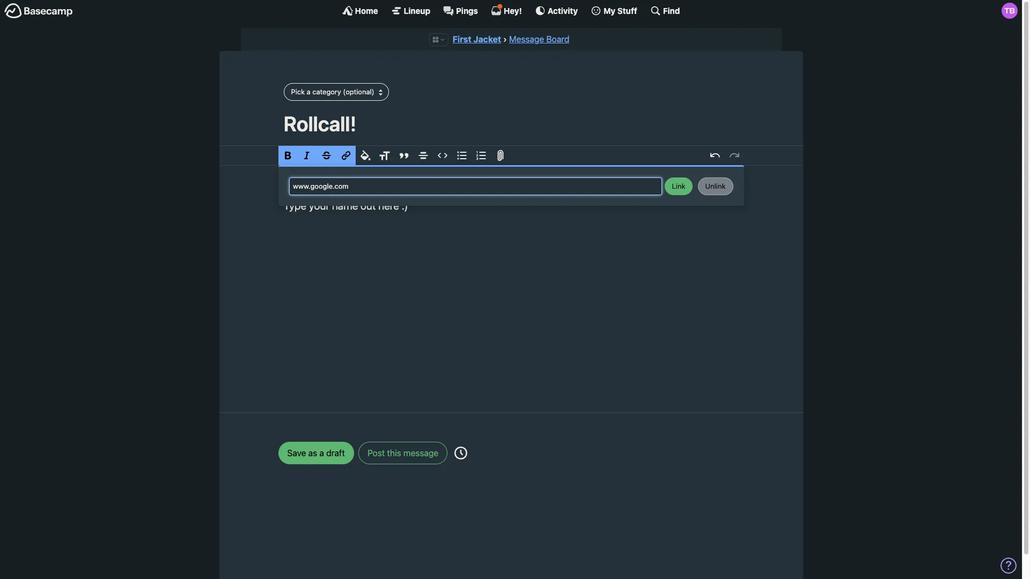 Task type: describe. For each thing, give the bounding box(es) containing it.
here
[[379, 199, 399, 212]]

post this message button
[[359, 442, 448, 465]]

as
[[308, 449, 317, 458]]

hello everyone! let's do a roll call today! type your name out here :)
[[284, 184, 471, 212]]

switch accounts image
[[4, 3, 73, 19]]

hey! button
[[491, 4, 522, 16]]

hello
[[284, 184, 308, 196]]

out
[[361, 199, 376, 212]]

pick a category (optional) button
[[284, 83, 389, 101]]

› message board
[[504, 34, 570, 44]]

first jacket
[[453, 34, 502, 44]]

stuff
[[618, 6, 638, 15]]

a inside "button"
[[307, 87, 311, 96]]

message board link
[[509, 34, 570, 44]]

your
[[309, 199, 330, 212]]

draft
[[326, 449, 345, 458]]

post
[[368, 449, 385, 458]]

type
[[284, 199, 307, 212]]

save as a draft
[[287, 449, 345, 458]]

tyler black image
[[1002, 3, 1018, 19]]

pings
[[456, 6, 478, 15]]

Write away… text field
[[252, 166, 771, 400]]

name
[[332, 199, 358, 212]]

my stuff
[[604, 6, 638, 15]]

hey!
[[504, 6, 522, 15]]

home link
[[342, 5, 378, 16]]

a inside button
[[320, 449, 324, 458]]

everyone!
[[310, 184, 356, 196]]

schedule this to post later image
[[455, 447, 468, 460]]

first jacket link
[[453, 34, 502, 44]]



Task type: locate. For each thing, give the bounding box(es) containing it.
pick a category (optional)
[[291, 87, 375, 96]]

board
[[547, 34, 570, 44]]

today!
[[441, 184, 471, 196]]

message
[[404, 449, 439, 458]]

a inside hello everyone! let's do a roll call today! type your name out here :)
[[398, 184, 404, 196]]

lineup link
[[391, 5, 431, 16]]

pings button
[[443, 5, 478, 16]]

message
[[509, 34, 544, 44]]

activity link
[[535, 5, 578, 16]]

my
[[604, 6, 616, 15]]

0 horizontal spatial a
[[307, 87, 311, 96]]

call
[[423, 184, 439, 196]]

Type a title… text field
[[284, 112, 739, 136]]

post this message
[[368, 449, 439, 458]]

save as a draft button
[[278, 442, 354, 465]]

do
[[384, 184, 396, 196]]

None button
[[665, 178, 693, 195], [698, 178, 734, 195], [665, 178, 693, 195], [698, 178, 734, 195]]

find button
[[651, 5, 680, 16]]

0 vertical spatial a
[[307, 87, 311, 96]]

find
[[663, 6, 680, 15]]

(optional)
[[343, 87, 375, 96]]

my stuff button
[[591, 5, 638, 16]]

roll
[[407, 184, 421, 196]]

a right pick
[[307, 87, 311, 96]]

lineup
[[404, 6, 431, 15]]

pick
[[291, 87, 305, 96]]

2 vertical spatial a
[[320, 449, 324, 458]]

save
[[287, 449, 306, 458]]

let's
[[359, 184, 381, 196]]

home
[[355, 6, 378, 15]]

jacket
[[474, 34, 502, 44]]

URL url field
[[289, 178, 662, 195]]

this
[[387, 449, 401, 458]]

:)
[[402, 199, 408, 212]]

a right as
[[320, 449, 324, 458]]

1 horizontal spatial a
[[320, 449, 324, 458]]

activity
[[548, 6, 578, 15]]

first
[[453, 34, 472, 44]]

a right do at top left
[[398, 184, 404, 196]]

1 vertical spatial a
[[398, 184, 404, 196]]

a
[[307, 87, 311, 96], [398, 184, 404, 196], [320, 449, 324, 458]]

main element
[[0, 0, 1023, 21]]

2 horizontal spatial a
[[398, 184, 404, 196]]

›
[[504, 34, 507, 44]]

category
[[313, 87, 341, 96]]



Task type: vqa. For each thing, say whether or not it's contained in the screenshot.
Only
no



